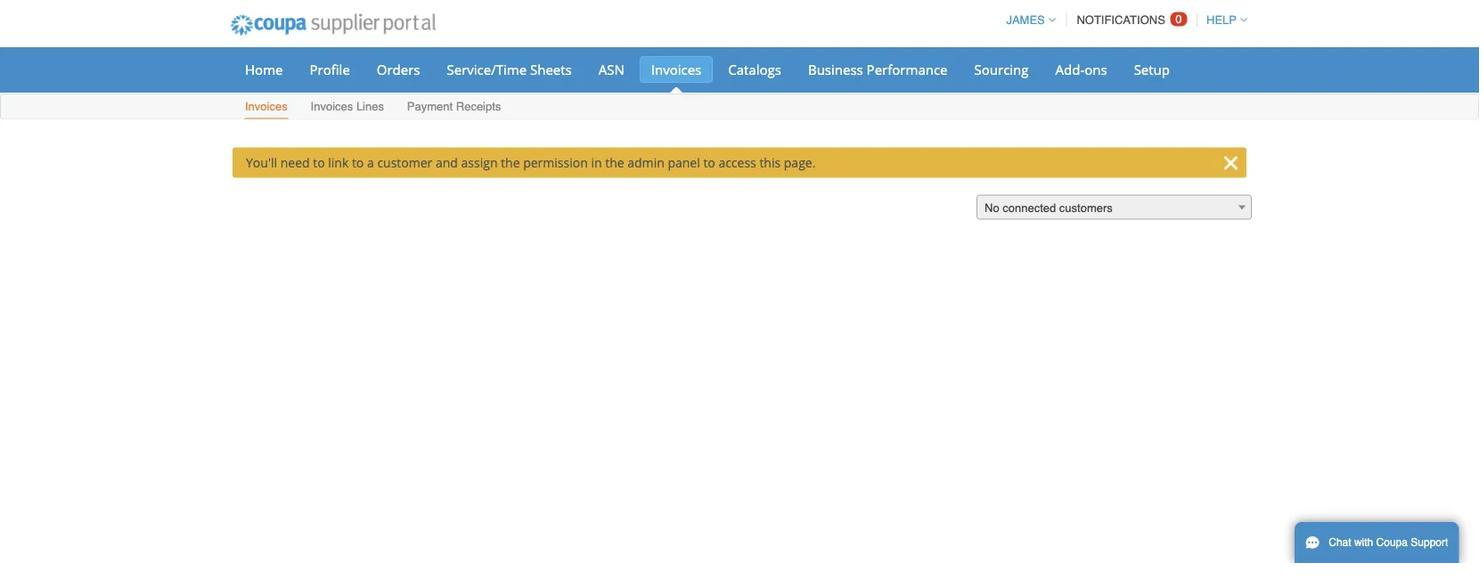 Task type: describe. For each thing, give the bounding box(es) containing it.
1 vertical spatial invoices link
[[244, 96, 288, 119]]

home link
[[234, 56, 295, 83]]

profile link
[[298, 56, 362, 83]]

navigation containing notifications 0
[[999, 3, 1248, 37]]

payment
[[407, 100, 453, 113]]

coupa supplier portal image
[[218, 3, 448, 47]]

1 horizontal spatial invoices
[[311, 100, 353, 113]]

customer
[[377, 154, 433, 171]]

add-ons link
[[1044, 56, 1119, 83]]

0
[[1176, 12, 1182, 26]]

service/time sheets
[[447, 60, 572, 78]]

help
[[1207, 13, 1237, 27]]

service/time
[[447, 60, 527, 78]]

add-ons
[[1056, 60, 1107, 78]]

3 to from the left
[[704, 154, 715, 171]]

a
[[367, 154, 374, 171]]

setup link
[[1123, 56, 1182, 83]]

business performance link
[[797, 56, 959, 83]]

this
[[760, 154, 781, 171]]

0 vertical spatial invoices link
[[640, 56, 713, 83]]

chat with coupa support button
[[1295, 522, 1459, 563]]

0 horizontal spatial invoices
[[245, 100, 288, 113]]

with
[[1355, 537, 1374, 549]]

asn link
[[587, 56, 636, 83]]

permission
[[523, 154, 588, 171]]

in
[[591, 154, 602, 171]]

orders link
[[365, 56, 432, 83]]

support
[[1411, 537, 1449, 549]]

2 to from the left
[[352, 154, 364, 171]]

invoices lines
[[311, 100, 384, 113]]

invoices lines link
[[310, 96, 385, 119]]

service/time sheets link
[[435, 56, 584, 83]]

1 to from the left
[[313, 154, 325, 171]]

page.
[[784, 154, 816, 171]]

asn
[[599, 60, 625, 78]]



Task type: locate. For each thing, give the bounding box(es) containing it.
the right 'in'
[[605, 154, 624, 171]]

invoices
[[651, 60, 702, 78], [245, 100, 288, 113], [311, 100, 353, 113]]

and
[[436, 154, 458, 171]]

receipts
[[456, 100, 501, 113]]

catalogs
[[728, 60, 782, 78]]

performance
[[867, 60, 948, 78]]

invoices right asn
[[651, 60, 702, 78]]

1 horizontal spatial to
[[352, 154, 364, 171]]

profile
[[310, 60, 350, 78]]

1 the from the left
[[501, 154, 520, 171]]

invoices link down home link
[[244, 96, 288, 119]]

sheets
[[530, 60, 572, 78]]

assign
[[461, 154, 498, 171]]

you'll
[[246, 154, 277, 171]]

payment receipts link
[[406, 96, 502, 119]]

catalogs link
[[717, 56, 793, 83]]

home
[[245, 60, 283, 78]]

chat with coupa support
[[1329, 537, 1449, 549]]

business
[[808, 60, 863, 78]]

0 horizontal spatial to
[[313, 154, 325, 171]]

to
[[313, 154, 325, 171], [352, 154, 364, 171], [704, 154, 715, 171]]

link
[[328, 154, 349, 171]]

business performance
[[808, 60, 948, 78]]

notifications 0
[[1077, 12, 1182, 27]]

sourcing
[[975, 60, 1029, 78]]

james
[[1007, 13, 1045, 27]]

ons
[[1085, 60, 1107, 78]]

to left a
[[352, 154, 364, 171]]

need
[[280, 154, 310, 171]]

help link
[[1199, 13, 1248, 27]]

the
[[501, 154, 520, 171], [605, 154, 624, 171]]

2 horizontal spatial invoices
[[651, 60, 702, 78]]

you'll need to link to a customer and assign the permission in the admin panel to access this page.
[[246, 154, 816, 171]]

coupa
[[1377, 537, 1408, 549]]

2 the from the left
[[605, 154, 624, 171]]

1 horizontal spatial the
[[605, 154, 624, 171]]

admin
[[628, 154, 665, 171]]

1 horizontal spatial invoices link
[[640, 56, 713, 83]]

to left link
[[313, 154, 325, 171]]

chat
[[1329, 537, 1352, 549]]

sourcing link
[[963, 56, 1041, 83]]

panel
[[668, 154, 700, 171]]

james link
[[999, 13, 1056, 27]]

invoices down home link
[[245, 100, 288, 113]]

payment receipts
[[407, 100, 501, 113]]

lines
[[356, 100, 384, 113]]

setup
[[1134, 60, 1170, 78]]

navigation
[[999, 3, 1248, 37]]

add-
[[1056, 60, 1085, 78]]

the right assign at the left top
[[501, 154, 520, 171]]

access
[[719, 154, 756, 171]]

0 horizontal spatial invoices link
[[244, 96, 288, 119]]

2 horizontal spatial to
[[704, 154, 715, 171]]

to right panel
[[704, 154, 715, 171]]

0 horizontal spatial the
[[501, 154, 520, 171]]

orders
[[377, 60, 420, 78]]

invoices down profile "link"
[[311, 100, 353, 113]]

notifications
[[1077, 13, 1166, 27]]

invoices link right asn link
[[640, 56, 713, 83]]

invoices link
[[640, 56, 713, 83], [244, 96, 288, 119]]



Task type: vqa. For each thing, say whether or not it's contained in the screenshot.
option
no



